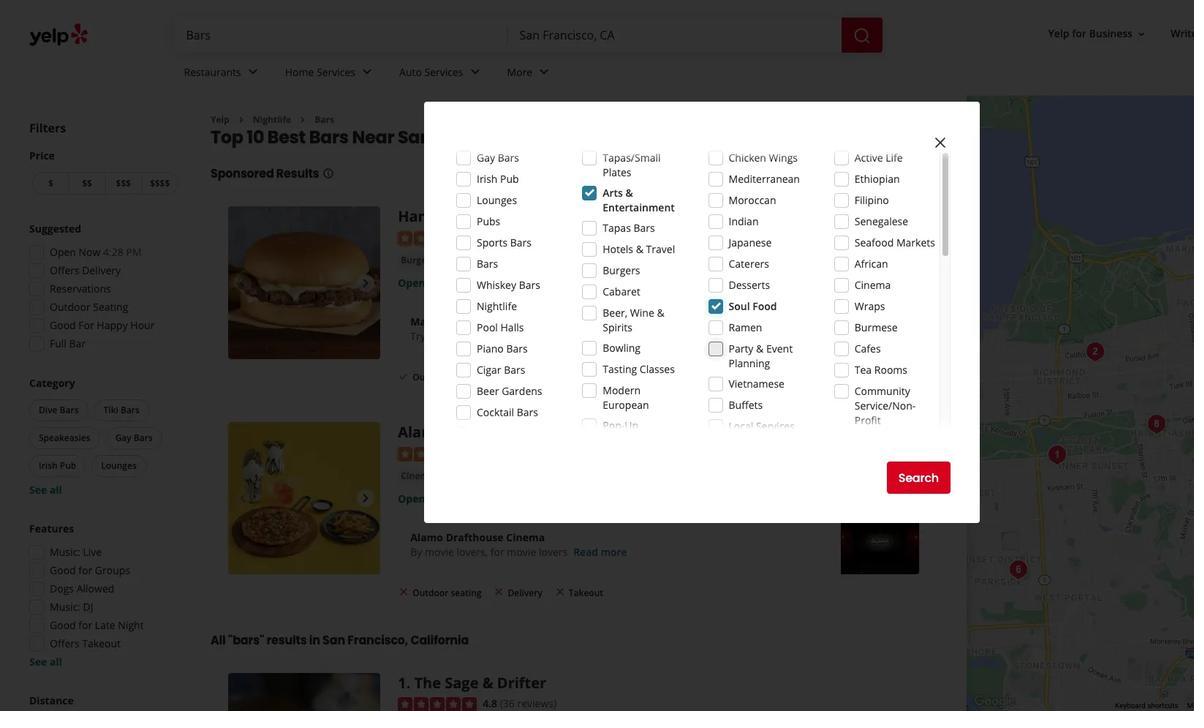 Task type: locate. For each thing, give the bounding box(es) containing it.
pop-up restaurants
[[603, 419, 660, 447]]

0 vertical spatial slideshow element
[[228, 207, 381, 359]]

0 vertical spatial gay
[[477, 151, 495, 165]]

write
[[1171, 27, 1195, 41]]

bars down tiki bars button
[[134, 432, 153, 444]]

0 vertical spatial outdoor seating
[[413, 371, 482, 383]]

read inside magic kicks off here try our new kids menu today! read more
[[558, 329, 583, 343]]

cocktail bars down tapas
[[557, 254, 615, 266]]

24 chevron down v2 image inside auto services link
[[467, 63, 484, 81]]

2 vertical spatial open
[[398, 491, 426, 505]]

2 16 checkmark v2 image from the left
[[494, 371, 505, 382]]

1 horizontal spatial irish
[[477, 172, 498, 186]]

see all down irish pub button
[[29, 483, 62, 497]]

service/non-
[[855, 399, 916, 413]]

2 outdoor seating from the top
[[413, 587, 482, 599]]

offers for offers takeout
[[50, 637, 80, 651]]

kids
[[470, 329, 489, 343]]

nightlife link
[[253, 113, 291, 126]]

24 chevron down v2 image right more
[[536, 63, 553, 81]]

see all up distance at bottom
[[29, 655, 62, 669]]

lounges up pubs
[[477, 193, 517, 207]]

& for arts
[[626, 186, 634, 200]]

party
[[729, 342, 754, 356]]

local
[[729, 419, 754, 433]]

gay bars inside search 'dialog'
[[477, 151, 519, 165]]

tapas/small plates
[[603, 151, 661, 179]]

bowling
[[603, 341, 641, 355]]

cocktail bars down beer gardens on the left of the page
[[477, 405, 539, 419]]

cocktail inside search 'dialog'
[[477, 405, 515, 419]]

1 horizontal spatial pub
[[501, 172, 519, 186]]

2 vertical spatial delivery
[[508, 587, 543, 599]]

0 horizontal spatial yelp
[[211, 113, 230, 126]]

search dialog
[[0, 0, 1195, 711]]

services for local services
[[757, 419, 795, 433]]

1 horizontal spatial cocktail
[[557, 254, 593, 266]]

1 vertical spatial seating
[[451, 587, 482, 599]]

0 vertical spatial drafthouse
[[449, 422, 531, 442]]

until
[[428, 276, 450, 290], [428, 491, 450, 505]]

beer
[[477, 384, 499, 398]]

2 see all button from the top
[[29, 655, 62, 669]]

pub inside search 'dialog'
[[501, 172, 519, 186]]

24 chevron down v2 image right auto services
[[467, 63, 484, 81]]

16 chevron right v2 image
[[236, 114, 247, 126], [297, 114, 309, 126]]

beer, wine & spirits
[[603, 306, 665, 334]]

1 seating from the top
[[451, 371, 482, 383]]

0 vertical spatial more
[[586, 329, 612, 343]]

1 vertical spatial see
[[29, 655, 47, 669]]

nightlife up here
[[477, 299, 517, 313]]

dogs allowed
[[50, 582, 114, 596]]

0 horizontal spatial 16 checkmark v2 image
[[398, 371, 410, 382]]

see all button
[[29, 483, 62, 497], [29, 655, 62, 669]]

1 good from the top
[[50, 318, 76, 332]]

2 16 close v2 image from the left
[[555, 586, 566, 598]]

african
[[855, 257, 889, 271]]

group containing suggested
[[25, 222, 181, 356]]

for left business
[[1073, 27, 1087, 41]]

&
[[626, 186, 634, 200], [636, 242, 644, 256], [657, 306, 665, 320], [757, 342, 764, 356], [483, 673, 494, 693]]

24 chevron down v2 image left home
[[244, 63, 262, 81]]

0 vertical spatial cocktail bars
[[557, 254, 615, 266]]

outdoor down reservations
[[50, 300, 90, 314]]

1 10:00 from the top
[[452, 276, 479, 290]]

movie left the lovers
[[507, 545, 537, 559]]

cinema
[[855, 278, 892, 292], [535, 422, 590, 442], [401, 470, 434, 482], [507, 530, 545, 544]]

cocktail left hotels
[[557, 254, 593, 266]]

1 outdoor seating from the top
[[413, 371, 482, 383]]

alamo drafthouse cinema new mission
[[398, 422, 687, 442]]

0 horizontal spatial gay bars
[[115, 432, 153, 444]]

gay inside search 'dialog'
[[477, 151, 495, 165]]

0 vertical spatial offers
[[50, 263, 80, 277]]

music: for music: live
[[50, 545, 80, 559]]

0 horizontal spatial 24 chevron down v2 image
[[244, 63, 262, 81]]

burgers link
[[398, 253, 438, 268]]

pm right 4:28
[[126, 245, 142, 259]]

1 16 checkmark v2 image from the left
[[398, 371, 410, 382]]

san right near
[[398, 125, 432, 150]]

pub up cafe
[[501, 172, 519, 186]]

open until 10:00 pm down cinema button
[[398, 491, 497, 505]]

2 previous image from the top
[[234, 490, 252, 507]]

irish pub
[[477, 172, 519, 186], [39, 460, 76, 472]]

slideshow element for hard
[[228, 207, 381, 359]]

more inside "alamo drafthouse cinema by movie lovers, for movie lovers read more"
[[601, 545, 628, 559]]

1 vertical spatial irish
[[39, 460, 58, 472]]

2.8 star rating image
[[398, 231, 477, 246]]

cinema inside button
[[401, 470, 434, 482]]

1 horizontal spatial 24 chevron down v2 image
[[359, 63, 376, 81]]

1 horizontal spatial yelp
[[1049, 27, 1070, 41]]

more right the lovers
[[601, 545, 628, 559]]

hard rock cafe link
[[398, 207, 510, 226]]

lounges down gay bars button
[[101, 460, 137, 472]]

see all button up distance at bottom
[[29, 655, 62, 669]]

1 16 close v2 image from the left
[[398, 586, 410, 598]]

gay
[[477, 151, 495, 165], [115, 432, 132, 444]]

24 chevron down v2 image
[[244, 63, 262, 81], [359, 63, 376, 81]]

1 vertical spatial lounges
[[101, 460, 137, 472]]

all for category
[[50, 483, 62, 497]]

wings
[[769, 151, 798, 165]]

bars down halls
[[507, 342, 528, 356]]

california
[[529, 125, 616, 150], [411, 632, 469, 649]]

irish pub down speakeasies button
[[39, 460, 76, 472]]

16 checkmark v2 image
[[398, 371, 410, 382], [494, 371, 505, 382]]

16 close v2 image
[[398, 586, 410, 598], [555, 586, 566, 598]]

cocktail bars inside search 'dialog'
[[477, 405, 539, 419]]

sponsored
[[211, 166, 274, 183]]

1 vertical spatial see all button
[[29, 655, 62, 669]]

pm down "american (traditional)" link
[[481, 276, 497, 290]]

night
[[118, 618, 144, 632]]

1 see from the top
[[29, 483, 47, 497]]

1 vertical spatial music:
[[50, 600, 80, 614]]

0 vertical spatial yelp
[[1049, 27, 1070, 41]]

until down cinema link
[[428, 491, 450, 505]]

see
[[29, 483, 47, 497], [29, 655, 47, 669]]

price
[[29, 149, 55, 162]]

open down burgers "button"
[[398, 276, 426, 290]]

bars down gardens
[[517, 405, 539, 419]]

open until 10:00 pm for drafthouse
[[398, 491, 497, 505]]

for inside "alamo drafthouse cinema by movie lovers, for movie lovers read more"
[[491, 545, 505, 559]]

music: down features
[[50, 545, 80, 559]]

seating
[[451, 371, 482, 383], [451, 587, 482, 599]]

0 vertical spatial restaurants
[[184, 65, 241, 79]]

filipino
[[855, 193, 890, 207]]

16 checkmark v2 image for outdoor seating
[[398, 371, 410, 382]]

american (traditional)
[[447, 254, 546, 266]]

0 vertical spatial see all button
[[29, 483, 62, 497]]

0 vertical spatial all
[[50, 483, 62, 497]]

24 chevron down v2 image for home services
[[359, 63, 376, 81]]

1 see all button from the top
[[29, 483, 62, 497]]

nightlife right top
[[253, 113, 291, 126]]

16 chevron right v2 image for nightlife
[[236, 114, 247, 126]]

16 info v2 image
[[926, 134, 938, 146]]

2 see all from the top
[[29, 655, 62, 669]]

1 horizontal spatial nightlife
[[477, 299, 517, 313]]

24 chevron down v2 image inside restaurants link
[[244, 63, 262, 81]]

bars link
[[315, 113, 334, 126]]

for for late
[[79, 618, 92, 632]]

24 chevron down v2 image
[[467, 63, 484, 81], [536, 63, 553, 81]]

hard rock cafe image
[[228, 207, 381, 359]]

pub down speakeasies button
[[60, 460, 76, 472]]

outdoor for hard
[[413, 371, 449, 383]]

mini bar sf image
[[1189, 368, 1195, 397]]

gay down tiki bars button
[[115, 432, 132, 444]]

10:00 for drafthouse
[[452, 491, 479, 505]]

24 chevron down v2 image for restaurants
[[244, 63, 262, 81]]

open
[[50, 245, 76, 259], [398, 276, 426, 290], [398, 491, 426, 505]]

read right the lovers
[[574, 545, 599, 559]]

0 vertical spatial nightlife
[[253, 113, 291, 126]]

bars right dive
[[60, 404, 79, 416]]

1 horizontal spatial gay bars
[[477, 151, 519, 165]]

16 chevron right v2 image left bars link
[[297, 114, 309, 126]]

0 vertical spatial seating
[[451, 371, 482, 383]]

24 chevron down v2 image inside the more link
[[536, 63, 553, 81]]

0 vertical spatial good
[[50, 318, 76, 332]]

restaurants
[[184, 65, 241, 79], [603, 433, 660, 447]]

alamo up by
[[411, 530, 443, 544]]

0 vertical spatial irish
[[477, 172, 498, 186]]

0 horizontal spatial lounges
[[101, 460, 137, 472]]

1 24 chevron down v2 image from the left
[[244, 63, 262, 81]]

reviews)
[[526, 230, 565, 244], [518, 697, 557, 711]]

services
[[317, 65, 356, 79], [425, 65, 464, 79], [757, 419, 795, 433]]

0 vertical spatial alamo
[[398, 422, 445, 442]]

offers up reservations
[[50, 263, 80, 277]]

for up dogs allowed
[[79, 563, 92, 577]]

dive
[[39, 404, 57, 416]]

0 vertical spatial francisco,
[[435, 125, 526, 150]]

seating up beer
[[451, 371, 482, 383]]

dive bars button
[[29, 400, 88, 421]]

1 music: from the top
[[50, 545, 80, 559]]

see all button for features
[[29, 655, 62, 669]]

good up full
[[50, 318, 76, 332]]

0 vertical spatial reviews)
[[526, 230, 565, 244]]

(1.1k
[[500, 230, 523, 244]]

all down irish pub button
[[50, 483, 62, 497]]

1 horizontal spatial gay
[[477, 151, 495, 165]]

delivery
[[82, 263, 121, 277], [508, 371, 543, 383], [508, 587, 543, 599]]

seating
[[93, 300, 128, 314]]

auto services link
[[388, 53, 496, 95]]

2 10:00 from the top
[[452, 491, 479, 505]]

gay up cafe
[[477, 151, 495, 165]]

read right today!
[[558, 329, 583, 343]]

services right home
[[317, 65, 356, 79]]

outdoor
[[50, 300, 90, 314], [413, 371, 449, 383], [413, 587, 449, 599]]

1 vertical spatial gay
[[115, 432, 132, 444]]

cinema inside "alamo drafthouse cinema by movie lovers, for movie lovers read more"
[[507, 530, 545, 544]]

1 horizontal spatial 16 checkmark v2 image
[[494, 371, 505, 382]]

delivery up gardens
[[508, 371, 543, 383]]

2 see from the top
[[29, 655, 47, 669]]

0 horizontal spatial 16 close v2 image
[[398, 586, 410, 598]]

bars right tiki at the bottom left of the page
[[121, 404, 140, 416]]

for right lovers,
[[491, 545, 505, 559]]

read inside "alamo drafthouse cinema by movie lovers, for movie lovers read more"
[[574, 545, 599, 559]]

wraps
[[855, 299, 886, 313]]

yelp left 10
[[211, 113, 230, 126]]

seating left 16 close v2 icon
[[451, 587, 482, 599]]

16 chevron right v2 image right yelp 'link'
[[236, 114, 247, 126]]

bars up cafe
[[498, 151, 519, 165]]

alamo inside "alamo drafthouse cinema by movie lovers, for movie lovers read more"
[[411, 530, 443, 544]]

whiskey bars
[[477, 278, 541, 292]]

0 vertical spatial read
[[558, 329, 583, 343]]

open down cinema link
[[398, 491, 426, 505]]

hour
[[130, 318, 155, 332]]

american (traditional) link
[[444, 253, 549, 268]]

pub
[[501, 172, 519, 186], [60, 460, 76, 472]]

drafthouse for alamo drafthouse cinema new mission
[[449, 422, 531, 442]]

1 vertical spatial pm
[[481, 276, 497, 290]]

late
[[95, 618, 115, 632]]

2 16 chevron right v2 image from the left
[[297, 114, 309, 126]]

fisherman's wharf
[[623, 254, 713, 268]]

tapas/small
[[603, 151, 661, 165]]

for for groups
[[79, 563, 92, 577]]

san right in
[[323, 632, 345, 649]]

1 vertical spatial nightlife
[[477, 299, 517, 313]]

1 vertical spatial open until 10:00 pm
[[398, 491, 497, 505]]

1 24 chevron down v2 image from the left
[[467, 63, 484, 81]]

1 horizontal spatial 24 chevron down v2 image
[[536, 63, 553, 81]]

open down suggested
[[50, 245, 76, 259]]

drafthouse up lovers,
[[446, 530, 504, 544]]

cocktail down beer
[[477, 405, 515, 419]]

irish pub inside search 'dialog'
[[477, 172, 519, 186]]

lounges inside search 'dialog'
[[477, 193, 517, 207]]

0 vertical spatial see all
[[29, 483, 62, 497]]

cocktail
[[557, 254, 593, 266], [477, 405, 515, 419]]

for for business
[[1073, 27, 1087, 41]]

1 vertical spatial takeout
[[569, 587, 604, 599]]

music: down dogs
[[50, 600, 80, 614]]

1 vertical spatial drafthouse
[[446, 530, 504, 544]]

1 horizontal spatial movie
[[507, 545, 537, 559]]

cinema down african at the top of page
[[855, 278, 892, 292]]

2 offers from the top
[[50, 637, 80, 651]]

outdoor seating down new
[[413, 371, 482, 383]]

drifter
[[497, 673, 547, 693]]

1 vertical spatial all
[[50, 655, 62, 669]]

0 vertical spatial until
[[428, 276, 450, 290]]

& right wine
[[657, 306, 665, 320]]

more inside magic kicks off here try our new kids menu today! read more
[[586, 329, 612, 343]]

good for good for happy hour
[[50, 318, 76, 332]]

slideshow element
[[228, 207, 381, 359], [228, 422, 381, 575]]

0 vertical spatial outdoor
[[50, 300, 90, 314]]

None search field
[[175, 18, 886, 53]]

irish pub button
[[29, 455, 86, 477]]

0 horizontal spatial 16 chevron right v2 image
[[236, 114, 247, 126]]

burgers up cabaret
[[603, 263, 641, 277]]

16 info v2 image
[[322, 168, 334, 180]]

2 slideshow element from the top
[[228, 422, 381, 575]]

1 horizontal spatial services
[[425, 65, 464, 79]]

try
[[411, 329, 426, 343]]

0 vertical spatial music:
[[50, 545, 80, 559]]

1 vertical spatial restaurants
[[603, 433, 660, 447]]

previous image for alamo drafthouse cinema new mission
[[234, 490, 252, 507]]

good up dogs
[[50, 563, 76, 577]]

group containing features
[[25, 522, 181, 670]]

0 horizontal spatial irish
[[39, 460, 58, 472]]

read
[[558, 329, 583, 343], [574, 545, 599, 559]]

0 vertical spatial open until 10:00 pm
[[398, 276, 497, 290]]

2 vertical spatial pm
[[481, 491, 497, 505]]

burgers down 2.8 star rating image
[[401, 254, 435, 266]]

1 vertical spatial previous image
[[234, 490, 252, 507]]

1 vertical spatial 10:00
[[452, 491, 479, 505]]

search image
[[854, 27, 871, 44]]

24 chevron down v2 image for auto services
[[467, 63, 484, 81]]

seafood markets
[[855, 236, 936, 250]]

24 chevron down v2 image left auto
[[359, 63, 376, 81]]

by
[[411, 545, 422, 559]]

0 vertical spatial see
[[29, 483, 47, 497]]

wine
[[631, 306, 655, 320]]

& up planning
[[757, 342, 764, 356]]

0 horizontal spatial burgers
[[401, 254, 435, 266]]

outdoor down our
[[413, 371, 449, 383]]

services right local
[[757, 419, 795, 433]]

outdoor seating down lovers,
[[413, 587, 482, 599]]

drafthouse inside "alamo drafthouse cinema by movie lovers, for movie lovers read more"
[[446, 530, 504, 544]]

0 vertical spatial san
[[398, 125, 432, 150]]

1 horizontal spatial cocktail bars
[[557, 254, 615, 266]]

california up the
[[411, 632, 469, 649]]

1 vertical spatial cocktail bars
[[477, 405, 539, 419]]

& up 4.8
[[483, 673, 494, 693]]

1 16 chevron right v2 image from the left
[[236, 114, 247, 126]]

pm for hard
[[481, 276, 497, 290]]

$$ button
[[69, 172, 105, 195]]

16 close v2 image for takeout
[[555, 586, 566, 598]]

2 music: from the top
[[50, 600, 80, 614]]

1 slideshow element from the top
[[228, 207, 381, 359]]

tapas
[[603, 221, 631, 235]]

$$$$ button
[[141, 172, 179, 195]]

drafthouse down beer
[[449, 422, 531, 442]]

ethiopian
[[855, 172, 900, 186]]

& inside arts & entertainment
[[626, 186, 634, 200]]

pm up "alamo drafthouse cinema by movie lovers, for movie lovers read more"
[[481, 491, 497, 505]]

10:00 for rock
[[452, 276, 479, 290]]

2 until from the top
[[428, 491, 450, 505]]

1 all from the top
[[50, 483, 62, 497]]

for
[[79, 318, 94, 332]]

irish down speakeasies button
[[39, 460, 58, 472]]

delivery down open now 4:28 pm
[[82, 263, 121, 277]]

1 horizontal spatial burgers
[[603, 263, 641, 277]]

1 vertical spatial gay bars
[[115, 432, 153, 444]]

active life
[[855, 151, 903, 165]]

1 until from the top
[[428, 276, 450, 290]]

0 vertical spatial pm
[[126, 245, 142, 259]]

san
[[398, 125, 432, 150], [323, 632, 345, 649]]

1 vertical spatial group
[[26, 376, 181, 498]]

1 horizontal spatial francisco,
[[435, 125, 526, 150]]

16 close v2 image
[[494, 586, 505, 598]]

1 vertical spatial read
[[574, 545, 599, 559]]

more
[[586, 329, 612, 343], [601, 545, 628, 559]]

0 vertical spatial pub
[[501, 172, 519, 186]]

business categories element
[[172, 53, 1195, 95]]

24 chevron down v2 image for more
[[536, 63, 553, 81]]

for up offers takeout
[[79, 618, 92, 632]]

lounges button
[[92, 455, 146, 477]]

1 vertical spatial outdoor seating
[[413, 587, 482, 599]]

see all for features
[[29, 655, 62, 669]]

2 vertical spatial outdoor
[[413, 587, 449, 599]]

group
[[25, 222, 181, 356], [26, 376, 181, 498], [25, 522, 181, 670]]

2 open until 10:00 pm from the top
[[398, 491, 497, 505]]

cinema up the lovers
[[507, 530, 545, 544]]

0 vertical spatial takeout
[[569, 371, 604, 383]]

gay bars down tiki bars button
[[115, 432, 153, 444]]

close image
[[932, 134, 950, 151]]

1 vertical spatial yelp
[[211, 113, 230, 126]]

24 chevron down v2 image inside the home services link
[[359, 63, 376, 81]]

music: for music: dj
[[50, 600, 80, 614]]

more down beer, at the right top
[[586, 329, 612, 343]]

1 previous image from the top
[[234, 274, 252, 292]]

10:00 down the 3.5 star rating image
[[452, 491, 479, 505]]

burgers button
[[398, 253, 438, 268]]

pubs
[[477, 214, 501, 228]]

2 24 chevron down v2 image from the left
[[536, 63, 553, 81]]

travel
[[647, 242, 676, 256]]

0 vertical spatial lounges
[[477, 193, 517, 207]]

& inside the party & event planning
[[757, 342, 764, 356]]

see down irish pub button
[[29, 483, 47, 497]]

1 vertical spatial reviews)
[[518, 697, 557, 711]]

0 horizontal spatial restaurants
[[184, 65, 241, 79]]

movie right by
[[425, 545, 454, 559]]

reviews) down "drifter"
[[518, 697, 557, 711]]

all down offers takeout
[[50, 655, 62, 669]]

2 all from the top
[[50, 655, 62, 669]]

irish pub inside button
[[39, 460, 76, 472]]

1 vertical spatial good
[[50, 563, 76, 577]]

pm
[[126, 245, 142, 259], [481, 276, 497, 290], [481, 491, 497, 505]]

2 vertical spatial good
[[50, 618, 76, 632]]

for inside button
[[1073, 27, 1087, 41]]

results
[[267, 632, 307, 649]]

delivery right 16 close v2 icon
[[508, 587, 543, 599]]

services inside search 'dialog'
[[757, 419, 795, 433]]

1 horizontal spatial 16 close v2 image
[[555, 586, 566, 598]]

alamo for alamo drafthouse cinema new mission
[[398, 422, 445, 442]]

modern
[[603, 383, 641, 397]]

alamo for alamo drafthouse cinema by movie lovers, for movie lovers read more
[[411, 530, 443, 544]]

2 horizontal spatial services
[[757, 419, 795, 433]]

1 vertical spatial alamo
[[411, 530, 443, 544]]

0 vertical spatial delivery
[[82, 263, 121, 277]]

see all for category
[[29, 483, 62, 497]]

1 horizontal spatial irish pub
[[477, 172, 519, 186]]

irish up cafe
[[477, 172, 498, 186]]

see all button down irish pub button
[[29, 483, 62, 497]]

1 open until 10:00 pm from the top
[[398, 276, 497, 290]]

1 see all from the top
[[29, 483, 62, 497]]

0 horizontal spatial cocktail bars
[[477, 405, 539, 419]]

cinema down the 3.5 star rating image
[[401, 470, 434, 482]]

0 vertical spatial gay bars
[[477, 151, 519, 165]]

seating for rock
[[451, 371, 482, 383]]

1 vertical spatial offers
[[50, 637, 80, 651]]

gay bars button
[[106, 427, 162, 449]]

slideshow element for alamo
[[228, 422, 381, 575]]

previous image
[[234, 274, 252, 292], [234, 490, 252, 507]]

2 vertical spatial group
[[25, 522, 181, 670]]

1 vertical spatial until
[[428, 491, 450, 505]]

1 offers from the top
[[50, 263, 80, 277]]

services right auto
[[425, 65, 464, 79]]

0 vertical spatial 10:00
[[452, 276, 479, 290]]

today!
[[523, 329, 552, 343]]

alamo drafthouse cinema new mission image
[[228, 422, 381, 575]]

good for groups
[[50, 563, 130, 577]]

shortcuts
[[1148, 702, 1179, 710]]

bars
[[315, 113, 334, 126], [309, 125, 349, 150], [498, 151, 519, 165], [634, 221, 655, 235], [511, 236, 532, 250], [595, 254, 615, 266], [477, 257, 499, 271], [519, 278, 541, 292], [507, 342, 528, 356], [504, 363, 526, 377], [60, 404, 79, 416], [121, 404, 140, 416], [517, 405, 539, 419], [134, 432, 153, 444]]

2 seating from the top
[[451, 587, 482, 599]]

open until 10:00 pm down the american
[[398, 276, 497, 290]]

restaurants down up
[[603, 433, 660, 447]]

3 good from the top
[[50, 618, 76, 632]]

top 10 best bars near san francisco, california
[[211, 125, 616, 150]]

yelp inside button
[[1049, 27, 1070, 41]]

cinema inside search 'dialog'
[[855, 278, 892, 292]]

2 good from the top
[[50, 563, 76, 577]]

live
[[83, 545, 102, 559]]

cocktail bars inside button
[[557, 254, 615, 266]]

bars right best
[[315, 113, 334, 126]]

american (traditional) button
[[444, 253, 549, 268]]

alamo up the 3.5 star rating image
[[398, 422, 445, 442]]

2 24 chevron down v2 image from the left
[[359, 63, 376, 81]]

outdoor down by
[[413, 587, 449, 599]]

0 horizontal spatial gay
[[115, 432, 132, 444]]



Task type: vqa. For each thing, say whether or not it's contained in the screenshot.
See all 10k photos LINK
no



Task type: describe. For each thing, give the bounding box(es) containing it.
tasting
[[603, 362, 638, 376]]

services for auto services
[[425, 65, 464, 79]]

good for late night
[[50, 618, 144, 632]]

caterers
[[729, 257, 770, 271]]

top
[[211, 125, 243, 150]]

services for home services
[[317, 65, 356, 79]]

tiki bars button
[[94, 400, 149, 421]]

spirits
[[603, 321, 633, 334]]

indian
[[729, 214, 759, 228]]

all for features
[[50, 655, 62, 669]]

until for alamo
[[428, 491, 450, 505]]

16 chevron right v2 image for bars
[[297, 114, 309, 126]]

see for category
[[29, 483, 47, 497]]

food
[[753, 299, 777, 313]]

arts
[[603, 186, 623, 200]]

bars down tapas
[[595, 254, 615, 266]]

near
[[352, 125, 395, 150]]

0 horizontal spatial california
[[411, 632, 469, 649]]

$
[[48, 177, 53, 190]]

community service/non- profit
[[855, 384, 916, 427]]

16 close v2 image for outdoor seating
[[398, 586, 410, 598]]

16 checkmark v2 image for delivery
[[494, 371, 505, 382]]

1 vertical spatial san
[[323, 632, 345, 649]]

irish inside button
[[39, 460, 58, 472]]

1 horizontal spatial california
[[529, 125, 616, 150]]

soul food
[[729, 299, 777, 313]]

allowed
[[77, 582, 114, 596]]

planning
[[729, 356, 771, 370]]

yelp for business
[[1049, 27, 1133, 41]]

zam zam image
[[1143, 409, 1172, 439]]

piano
[[477, 342, 504, 356]]

cocktail bars link
[[554, 253, 618, 268]]

seafood
[[855, 236, 894, 250]]

gay inside gay bars button
[[115, 432, 132, 444]]

ramen
[[729, 321, 763, 334]]

moroccan
[[729, 193, 777, 207]]

more
[[508, 65, 533, 79]]

seating for drafthouse
[[451, 587, 482, 599]]

whiskey
[[477, 278, 517, 292]]

reservations
[[50, 282, 111, 296]]

0 vertical spatial open
[[50, 245, 76, 259]]

& for party
[[757, 342, 764, 356]]

yelp for yelp 'link'
[[211, 113, 230, 126]]

& inside beer, wine & spirits
[[657, 306, 665, 320]]

lounges inside button
[[101, 460, 137, 472]]

open for hard
[[398, 276, 426, 290]]

results
[[276, 166, 319, 183]]

2 movie from the left
[[507, 545, 537, 559]]

beer,
[[603, 306, 628, 320]]

open for alamo
[[398, 491, 426, 505]]

pub inside button
[[60, 460, 76, 472]]

map region
[[859, 0, 1195, 711]]

community
[[855, 384, 911, 398]]

tea
[[855, 363, 872, 377]]

burgers inside "button"
[[401, 254, 435, 266]]

hotels & travel
[[603, 242, 676, 256]]

senegalese
[[855, 214, 909, 228]]

chicken
[[729, 151, 767, 165]]

home services link
[[273, 53, 388, 95]]

offers takeout
[[50, 637, 121, 651]]

reviews) for 2.8 (1.1k reviews)
[[526, 230, 565, 244]]

outdoor seating for rock
[[413, 371, 482, 383]]

price group
[[29, 149, 181, 198]]

takeout inside group
[[82, 637, 121, 651]]

good for good for groups
[[50, 563, 76, 577]]

full
[[50, 337, 67, 351]]

offers for offers delivery
[[50, 263, 80, 277]]

drafthouse for alamo drafthouse cinema by movie lovers, for movie lovers read more
[[446, 530, 504, 544]]

search
[[899, 469, 940, 486]]

good for good for late night
[[50, 618, 76, 632]]

up
[[625, 419, 639, 432]]

sports bars
[[477, 236, 532, 250]]

cocktail inside button
[[557, 254, 593, 266]]

lost and found image
[[1005, 555, 1034, 584]]

rooms
[[875, 363, 908, 377]]

16 chevron down v2 image
[[1136, 28, 1148, 40]]

next image
[[357, 490, 375, 507]]

keyboard
[[1116, 702, 1146, 710]]

tapas bars
[[603, 221, 655, 235]]

dj
[[83, 600, 93, 614]]

1 horizontal spatial san
[[398, 125, 432, 150]]

delivery for hard
[[508, 371, 543, 383]]

pool
[[477, 321, 498, 334]]

bars down (traditional)
[[519, 278, 541, 292]]

4.8
[[483, 697, 498, 711]]

speakeasies
[[39, 432, 90, 444]]

filters
[[29, 120, 66, 136]]

full bar
[[50, 337, 86, 351]]

bars down sports
[[477, 257, 499, 271]]

sage
[[445, 673, 479, 693]]

auto services
[[400, 65, 464, 79]]

open now 4:28 pm
[[50, 245, 142, 259]]

search button
[[887, 462, 951, 494]]

gay bars inside button
[[115, 432, 153, 444]]

open until 10:00 pm for rock
[[398, 276, 497, 290]]

happy
[[97, 318, 128, 332]]

yelp link
[[211, 113, 230, 126]]

cigar bars
[[477, 363, 526, 377]]

wharf
[[684, 254, 713, 268]]

buffets
[[729, 398, 763, 412]]

4.8 (36 reviews)
[[483, 697, 557, 711]]

cinema left "new"
[[535, 422, 590, 442]]

bars up beer gardens on the left of the page
[[504, 363, 526, 377]]

outdoor for alamo
[[413, 587, 449, 599]]

& for hotels
[[636, 242, 644, 256]]

entertainment
[[603, 201, 675, 214]]

bars up (traditional)
[[511, 236, 532, 250]]

restaurants inside restaurants link
[[184, 65, 241, 79]]

bars up 16 info v2 image
[[309, 125, 349, 150]]

all "bars" results in san francisco, california
[[211, 632, 469, 649]]

offers delivery
[[50, 263, 121, 277]]

hard
[[398, 207, 434, 226]]

4.8 star rating image
[[398, 698, 477, 711]]

irish inside search 'dialog'
[[477, 172, 498, 186]]

menu
[[492, 329, 520, 343]]

3.5 star rating image
[[398, 447, 477, 461]]

next image
[[357, 274, 375, 292]]

business
[[1090, 27, 1133, 41]]

desserts
[[729, 278, 771, 292]]

local services
[[729, 419, 795, 433]]

our
[[428, 329, 445, 343]]

burgers inside search 'dialog'
[[603, 263, 641, 277]]

scarlet lounge image
[[1082, 337, 1111, 366]]

outdoor seating for drafthouse
[[413, 587, 482, 599]]

$$$ button
[[105, 172, 141, 195]]

profit
[[855, 413, 881, 427]]

previous image for hard rock cafe
[[234, 274, 252, 292]]

sponsored results
[[211, 166, 319, 183]]

yelp for yelp for business
[[1049, 27, 1070, 41]]

see all button for category
[[29, 483, 62, 497]]

dogs
[[50, 582, 74, 596]]

0 horizontal spatial francisco,
[[348, 632, 409, 649]]

suggested
[[29, 222, 81, 236]]

cinema link
[[398, 469, 437, 483]]

user actions element
[[1037, 20, 1195, 50]]

google image
[[971, 692, 1019, 711]]

event
[[767, 342, 793, 356]]

reviews) for 4.8 (36 reviews)
[[518, 697, 557, 711]]

bars down entertainment
[[634, 221, 655, 235]]

until for hard
[[428, 276, 450, 290]]

party & event planning
[[729, 342, 793, 370]]

nightlife inside search 'dialog'
[[477, 299, 517, 313]]

restaurants inside search 'dialog'
[[603, 433, 660, 447]]

delivery for alamo
[[508, 587, 543, 599]]

classes
[[640, 362, 675, 376]]

modern european
[[603, 383, 650, 412]]

pm for alamo
[[481, 491, 497, 505]]

chicken wings
[[729, 151, 798, 165]]

tiki
[[104, 404, 118, 416]]

off
[[473, 315, 487, 328]]

the sage & drifter image
[[1044, 440, 1073, 469]]

category
[[29, 376, 75, 390]]

1 movie from the left
[[425, 545, 454, 559]]

group containing category
[[26, 376, 181, 498]]

see for features
[[29, 655, 47, 669]]

markets
[[897, 236, 936, 250]]

2.8 (1.1k reviews)
[[483, 230, 565, 244]]



